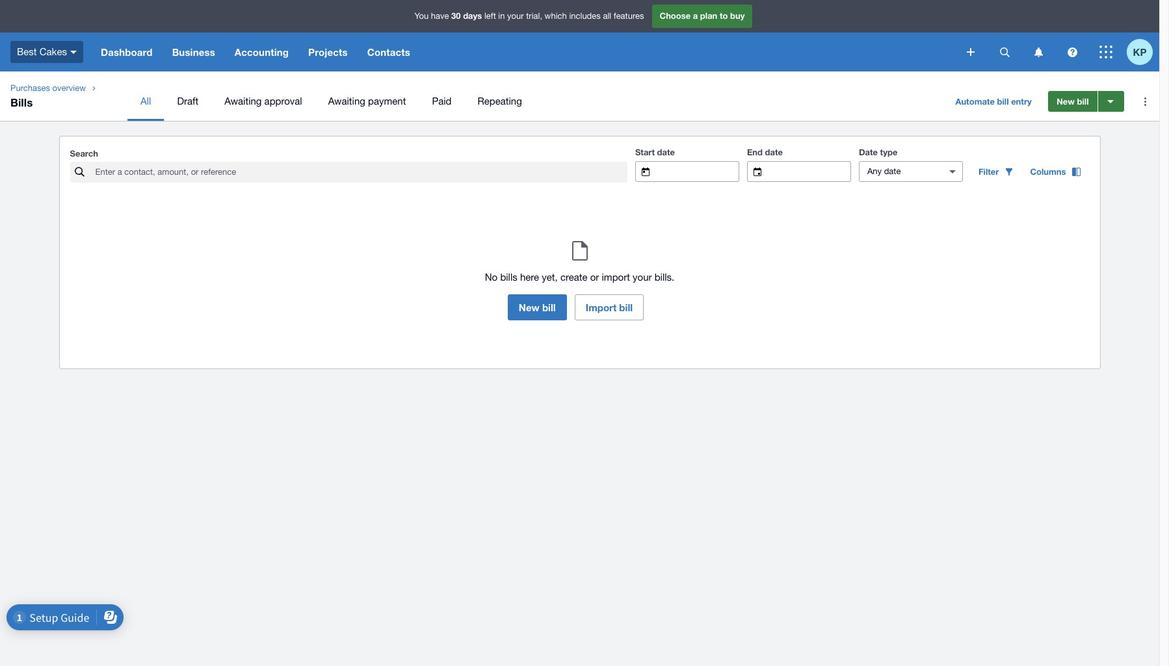 Task type: vqa. For each thing, say whether or not it's contained in the screenshot.
O in the the P O Box 5678 Central Mailing Centre, Oaktown, NY, 90123
no



Task type: describe. For each thing, give the bounding box(es) containing it.
draft link
[[164, 82, 211, 121]]

accounting
[[235, 46, 289, 58]]

your inside the you have 30 days left in your trial, which includes all features
[[507, 11, 524, 21]]

filter button
[[971, 161, 1022, 182]]

date for end date
[[765, 147, 783, 157]]

2 svg image from the left
[[1067, 47, 1077, 57]]

kp button
[[1127, 33, 1159, 72]]

end date
[[747, 147, 783, 157]]

date for start date
[[657, 147, 675, 157]]

business button
[[162, 33, 225, 72]]

awaiting for awaiting approval
[[224, 96, 262, 107]]

columns button
[[1022, 161, 1089, 182]]

date
[[859, 147, 878, 157]]

search
[[70, 148, 98, 159]]

bill right entry
[[1077, 96, 1089, 107]]

draft
[[177, 96, 198, 107]]

svg image inside the best cakes popup button
[[70, 51, 77, 54]]

svg image left kp
[[1100, 46, 1113, 59]]

1 svg image from the left
[[1034, 47, 1043, 57]]

awaiting payment
[[328, 96, 406, 107]]

buy
[[730, 11, 745, 21]]

all
[[603, 11, 611, 21]]

left
[[484, 11, 496, 21]]

which
[[545, 11, 567, 21]]

start date
[[635, 147, 675, 157]]

1 horizontal spatial your
[[633, 272, 652, 283]]

awaiting payment link
[[315, 82, 419, 121]]

bill down yet,
[[542, 302, 556, 313]]

menu inside bills navigation
[[127, 82, 937, 121]]

filter
[[978, 166, 999, 177]]

Date type field
[[860, 162, 938, 181]]

dashboard
[[101, 46, 153, 58]]

purchases overview
[[10, 83, 86, 93]]

all
[[140, 96, 151, 107]]

1 vertical spatial new
[[519, 302, 540, 313]]

business
[[172, 46, 215, 58]]

payment
[[368, 96, 406, 107]]

bill inside import bill button
[[619, 302, 633, 313]]

includes
[[569, 11, 601, 21]]

overview
[[52, 83, 86, 93]]

bills
[[500, 272, 517, 283]]

cakes
[[39, 46, 67, 57]]

overflow menu image
[[1132, 88, 1158, 114]]

features
[[614, 11, 644, 21]]

choose a plan to buy
[[660, 11, 745, 21]]

bills
[[10, 96, 33, 109]]

svg image up automate bill entry
[[1000, 47, 1009, 57]]

purchases
[[10, 83, 50, 93]]

import
[[586, 302, 617, 313]]

no bills here yet, create or import your bills.
[[485, 272, 674, 283]]

awaiting approval
[[224, 96, 302, 107]]

new inside bills navigation
[[1057, 96, 1075, 107]]

projects button
[[298, 33, 357, 72]]

new bill inside bills navigation
[[1057, 96, 1089, 107]]

Search field
[[94, 163, 627, 182]]

projects
[[308, 46, 348, 58]]

automate
[[955, 96, 995, 107]]



Task type: locate. For each thing, give the bounding box(es) containing it.
here
[[520, 272, 539, 283]]

new right entry
[[1057, 96, 1075, 107]]

new bill button right entry
[[1048, 91, 1097, 112]]

paid
[[432, 96, 452, 107]]

1 vertical spatial your
[[633, 272, 652, 283]]

svg image
[[1100, 46, 1113, 59], [1000, 47, 1009, 57], [967, 48, 975, 56], [70, 51, 77, 54]]

contacts button
[[357, 33, 420, 72]]

create
[[560, 272, 588, 283]]

your
[[507, 11, 524, 21], [633, 272, 652, 283]]

0 vertical spatial new
[[1057, 96, 1075, 107]]

bill right import
[[619, 302, 633, 313]]

new bill button
[[1048, 91, 1097, 112], [508, 295, 567, 321]]

approval
[[264, 96, 302, 107]]

Start date field
[[660, 162, 739, 181]]

accounting button
[[225, 33, 298, 72]]

1 horizontal spatial new bill
[[1057, 96, 1089, 107]]

import bill
[[586, 302, 633, 313]]

svg image right cakes
[[70, 51, 77, 54]]

0 vertical spatial new bill button
[[1048, 91, 1097, 112]]

repeating
[[478, 96, 522, 107]]

0 horizontal spatial awaiting
[[224, 96, 262, 107]]

new bill right entry
[[1057, 96, 1089, 107]]

2 date from the left
[[765, 147, 783, 157]]

menu containing all
[[127, 82, 937, 121]]

new
[[1057, 96, 1075, 107], [519, 302, 540, 313]]

1 awaiting from the left
[[224, 96, 262, 107]]

bills navigation
[[0, 72, 1159, 121]]

svg image up automate
[[967, 48, 975, 56]]

your right in at top left
[[507, 11, 524, 21]]

awaiting left payment
[[328, 96, 365, 107]]

automate bill entry button
[[948, 91, 1040, 112]]

0 horizontal spatial your
[[507, 11, 524, 21]]

1 horizontal spatial awaiting
[[328, 96, 365, 107]]

end
[[747, 147, 763, 157]]

svg image
[[1034, 47, 1043, 57], [1067, 47, 1077, 57]]

banner
[[0, 0, 1159, 72]]

columns
[[1030, 166, 1066, 177]]

type
[[880, 147, 898, 157]]

paid link
[[419, 82, 465, 121]]

awaiting left approval
[[224, 96, 262, 107]]

0 horizontal spatial new bill button
[[508, 295, 567, 321]]

plan
[[700, 11, 717, 21]]

to
[[720, 11, 728, 21]]

bills.
[[655, 272, 674, 283]]

1 horizontal spatial new
[[1057, 96, 1075, 107]]

new down here
[[519, 302, 540, 313]]

awaiting approval link
[[211, 82, 315, 121]]

1 horizontal spatial new bill button
[[1048, 91, 1097, 112]]

you have 30 days left in your trial, which includes all features
[[415, 11, 644, 21]]

have
[[431, 11, 449, 21]]

End date field
[[772, 162, 850, 181]]

or
[[590, 272, 599, 283]]

awaiting for awaiting payment
[[328, 96, 365, 107]]

no
[[485, 272, 498, 283]]

import
[[602, 272, 630, 283]]

yet,
[[542, 272, 558, 283]]

best
[[17, 46, 37, 57]]

a
[[693, 11, 698, 21]]

1 date from the left
[[657, 147, 675, 157]]

days
[[463, 11, 482, 21]]

menu
[[127, 82, 937, 121]]

bill inside automate bill entry popup button
[[997, 96, 1009, 107]]

in
[[498, 11, 505, 21]]

automate bill entry
[[955, 96, 1032, 107]]

you
[[415, 11, 429, 21]]

2 awaiting from the left
[[328, 96, 365, 107]]

import bill button
[[575, 295, 644, 321]]

0 vertical spatial new bill
[[1057, 96, 1089, 107]]

0 horizontal spatial svg image
[[1034, 47, 1043, 57]]

repeating link
[[465, 82, 535, 121]]

contacts
[[367, 46, 410, 58]]

best cakes
[[17, 46, 67, 57]]

trial,
[[526, 11, 542, 21]]

0 vertical spatial your
[[507, 11, 524, 21]]

1 vertical spatial new bill
[[519, 302, 556, 313]]

new bill button inside bills navigation
[[1048, 91, 1097, 112]]

bill
[[997, 96, 1009, 107], [1077, 96, 1089, 107], [542, 302, 556, 313], [619, 302, 633, 313]]

entry
[[1011, 96, 1032, 107]]

1 horizontal spatial date
[[765, 147, 783, 157]]

dashboard link
[[91, 33, 162, 72]]

0 horizontal spatial new bill
[[519, 302, 556, 313]]

kp
[[1133, 46, 1147, 58]]

0 horizontal spatial date
[[657, 147, 675, 157]]

start
[[635, 147, 655, 157]]

1 vertical spatial new bill button
[[508, 295, 567, 321]]

new bill
[[1057, 96, 1089, 107], [519, 302, 556, 313]]

choose
[[660, 11, 691, 21]]

30
[[451, 11, 461, 21]]

date right end
[[765, 147, 783, 157]]

bill left entry
[[997, 96, 1009, 107]]

purchases overview link
[[5, 82, 91, 95]]

date
[[657, 147, 675, 157], [765, 147, 783, 157]]

0 horizontal spatial new
[[519, 302, 540, 313]]

your left bills.
[[633, 272, 652, 283]]

awaiting
[[224, 96, 262, 107], [328, 96, 365, 107]]

all link
[[127, 82, 164, 121]]

banner containing kp
[[0, 0, 1159, 72]]

new bill button down here
[[508, 295, 567, 321]]

date type
[[859, 147, 898, 157]]

1 horizontal spatial svg image
[[1067, 47, 1077, 57]]

best cakes button
[[0, 33, 91, 72]]

new bill down here
[[519, 302, 556, 313]]

date right start
[[657, 147, 675, 157]]



